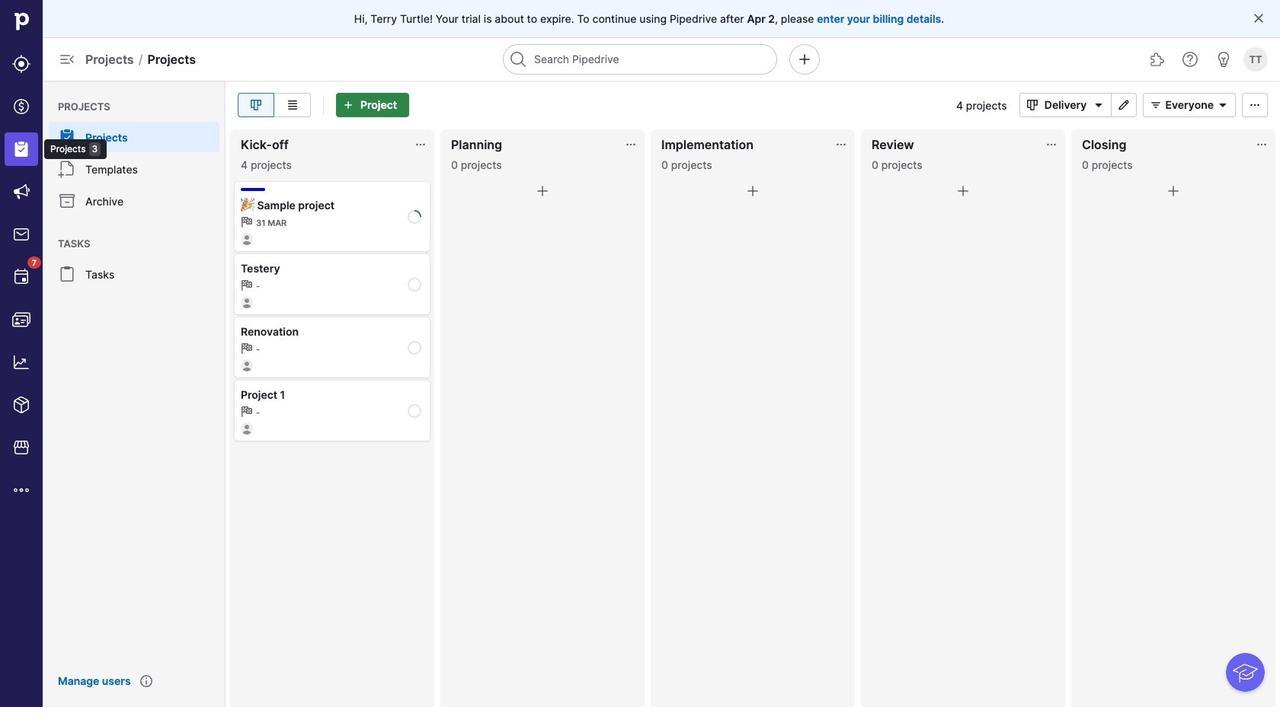 Task type: vqa. For each thing, say whether or not it's contained in the screenshot.
Leads image
yes



Task type: describe. For each thing, give the bounding box(es) containing it.
projects image
[[12, 140, 30, 158]]

2 color secondary image from the top
[[241, 406, 253, 418]]

1 color secondary rgba image from the left
[[414, 139, 427, 151]]

menu toggle image
[[58, 50, 76, 69]]

leads image
[[12, 55, 30, 73]]

info image
[[140, 676, 152, 688]]

list image
[[283, 99, 301, 111]]

marketplace image
[[12, 439, 30, 457]]

edit board image
[[1115, 99, 1133, 111]]

products image
[[12, 396, 30, 414]]

4 color secondary rgba image from the left
[[1045, 139, 1058, 151]]

sales assistant image
[[1215, 50, 1233, 69]]

insights image
[[12, 354, 30, 372]]

campaigns image
[[12, 183, 30, 201]]

more image
[[12, 482, 30, 500]]

Search Pipedrive field
[[503, 44, 777, 75]]

home image
[[10, 10, 33, 33]]

quick add image
[[795, 50, 814, 69]]

quick help image
[[1181, 50, 1199, 69]]

1 color undefined image from the top
[[58, 160, 76, 178]]



Task type: locate. For each thing, give the bounding box(es) containing it.
0 horizontal spatial color primary image
[[1023, 99, 1041, 111]]

1 color secondary image from the top
[[241, 216, 253, 229]]

2 color secondary rgba image from the left
[[625, 139, 637, 151]]

color primary inverted image
[[339, 99, 357, 111]]

menu
[[0, 0, 107, 708], [43, 81, 226, 708]]

1 vertical spatial color secondary image
[[241, 406, 253, 418]]

color undefined image
[[58, 128, 76, 146], [58, 265, 76, 283], [12, 268, 30, 286]]

5 color secondary rgba image from the left
[[1256, 139, 1268, 151]]

2 color undefined image from the top
[[58, 192, 76, 210]]

sales inbox image
[[12, 226, 30, 244]]

menu item
[[43, 122, 226, 152], [0, 128, 43, 171]]

0 vertical spatial color secondary image
[[241, 343, 253, 355]]

1 horizontal spatial color primary image
[[1214, 99, 1232, 111]]

1 vertical spatial color secondary image
[[241, 280, 253, 292]]

0 vertical spatial color undefined image
[[58, 160, 76, 178]]

board image
[[247, 99, 265, 111]]

3 color secondary rgba image from the left
[[835, 139, 847, 151]]

0 vertical spatial color secondary image
[[241, 216, 253, 229]]

contacts image
[[12, 311, 30, 329]]

deals image
[[12, 98, 30, 116]]

color secondary rgba image
[[414, 139, 427, 151], [625, 139, 637, 151], [835, 139, 847, 151], [1045, 139, 1058, 151], [1256, 139, 1268, 151]]

color undefined image
[[58, 160, 76, 178], [58, 192, 76, 210]]

1 color secondary image from the top
[[241, 343, 253, 355]]

color primary image
[[1090, 99, 1108, 111], [1147, 99, 1165, 111], [1246, 99, 1264, 111], [533, 182, 552, 200], [744, 182, 762, 200], [954, 182, 972, 200], [1164, 182, 1183, 200]]

color secondary image
[[241, 343, 253, 355], [241, 406, 253, 418]]

2 horizontal spatial color primary image
[[1253, 12, 1265, 24]]

color primary image
[[1253, 12, 1265, 24], [1023, 99, 1041, 111], [1214, 99, 1232, 111]]

2 color secondary image from the top
[[241, 280, 253, 292]]

1 vertical spatial color undefined image
[[58, 192, 76, 210]]

knowledge center bot, also known as kc bot is an onboarding assistant that allows you to see the list of onboarding items in one place for quick and easy reference. this improves your in-app experience. image
[[1226, 654, 1265, 693]]

color secondary image
[[241, 216, 253, 229], [241, 280, 253, 292]]



